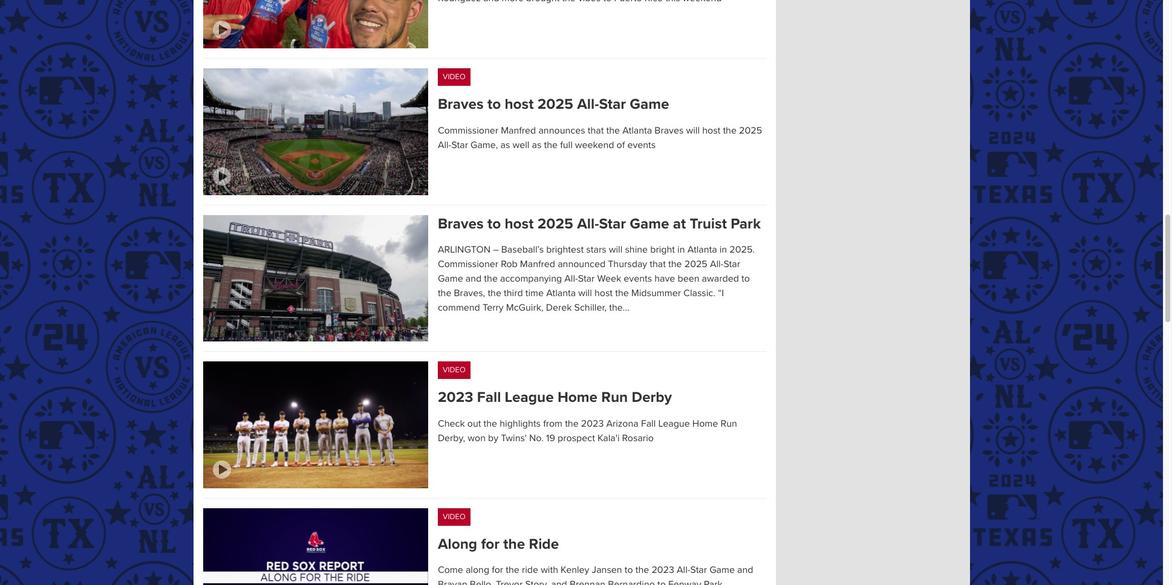 Task type: describe. For each thing, give the bounding box(es) containing it.
all- up stars
[[577, 215, 599, 233]]

check
[[438, 418, 465, 430]]

brightest
[[546, 244, 584, 256]]

rob
[[501, 258, 518, 270]]

braves to host 2025 all-star game at truist park
[[438, 215, 761, 233]]

thursday
[[608, 258, 647, 270]]

0 vertical spatial for
[[481, 536, 500, 553]]

come along for the ride with kenley jansen to the 2023 all-star game and brayan bello, trevor story, and brennan bernardino to fenway park
[[438, 564, 754, 586]]

game inside arlington – baseball's brightest stars will shine bright in atlanta in 2025. commissioner rob manfred announced thursday that the 2025 all-star game and the accompanying all-star week events have been awarded to the braves, the third time atlanta will host the midsummer classic. "i commend terry mcguirk, derek schiller, the...
[[438, 273, 463, 285]]

from
[[543, 418, 563, 430]]

braves for braves to host 2025 all-star game at truist park
[[438, 215, 484, 233]]

at
[[673, 215, 686, 233]]

1 vertical spatial and
[[737, 564, 754, 577]]

no.
[[529, 432, 544, 444]]

with
[[541, 564, 558, 577]]

story,
[[525, 579, 549, 586]]

2 in from the left
[[720, 244, 727, 256]]

all- inside come along for the ride with kenley jansen to the 2023 all-star game and brayan bello, trevor story, and brennan bernardino to fenway park
[[677, 564, 691, 577]]

commissioner manfred announces that the atlanta braves will host the 2025 all-star game, as well as the full weekend of events
[[438, 124, 762, 151]]

been
[[678, 273, 700, 285]]

1 horizontal spatial and
[[551, 579, 567, 586]]

0 horizontal spatial will
[[579, 287, 592, 300]]

brayan
[[438, 579, 467, 586]]

all- up commissioner manfred announces that the atlanta braves will host the 2025 all-star game, as well as the full weekend of events
[[577, 96, 599, 113]]

out
[[468, 418, 481, 430]]

by
[[488, 432, 499, 444]]

fall inside 'link'
[[477, 389, 501, 407]]

third
[[504, 287, 523, 300]]

braves inside commissioner manfred announces that the atlanta braves will host the 2025 all-star game, as well as the full weekend of events
[[655, 124, 684, 136]]

host inside arlington – baseball's brightest stars will shine bright in atlanta in 2025. commissioner rob manfred announced thursday that the 2025 all-star game and the accompanying all-star week events have been awarded to the braves, the third time atlanta will host the midsummer classic. "i commend terry mcguirk, derek schiller, the...
[[595, 287, 613, 300]]

the...
[[609, 302, 630, 314]]

fenway
[[668, 579, 702, 586]]

midsummer
[[631, 287, 681, 300]]

home inside 'link'
[[558, 389, 598, 407]]

fall inside the check out the highlights from the 2023 arizona fall league home run derby, won by twins' no. 19 prospect kala'i rosario
[[641, 418, 656, 430]]

league inside 'link'
[[505, 389, 554, 407]]

bright
[[650, 244, 675, 256]]

check out the highlights from the 2023 arizona fall league home run derby, won by twins' no. 19 prospect kala'i rosario
[[438, 418, 737, 444]]

all- up awarded
[[710, 258, 724, 270]]

that inside arlington – baseball's brightest stars will shine bright in atlanta in 2025. commissioner rob manfred announced thursday that the 2025 all-star game and the accompanying all-star week events have been awarded to the braves, the third time atlanta will host the midsummer classic. "i commend terry mcguirk, derek schiller, the...
[[650, 258, 666, 270]]

week
[[597, 273, 621, 285]]

manfred inside commissioner manfred announces that the atlanta braves will host the 2025 all-star game, as well as the full weekend of events
[[501, 124, 536, 136]]

"i
[[718, 287, 724, 300]]

along
[[438, 536, 477, 553]]

video for braves
[[443, 72, 466, 82]]

terry
[[483, 302, 504, 314]]

announced
[[558, 258, 606, 270]]

mcguirk,
[[506, 302, 544, 314]]

commissioner inside arlington – baseball's brightest stars will shine bright in atlanta in 2025. commissioner rob manfred announced thursday that the 2025 all-star game and the accompanying all-star week events have been awarded to the braves, the third time atlanta will host the midsummer classic. "i commend terry mcguirk, derek schiller, the...
[[438, 258, 498, 270]]

jansen
[[592, 564, 622, 577]]

along
[[466, 564, 489, 577]]

time
[[526, 287, 544, 300]]

2025 inside arlington – baseball's brightest stars will shine bright in atlanta in 2025. commissioner rob manfred announced thursday that the 2025 all-star game and the accompanying all-star week events have been awarded to the braves, the third time atlanta will host the midsummer classic. "i commend terry mcguirk, derek schiller, the...
[[685, 258, 708, 270]]

2025.
[[730, 244, 755, 256]]

2 vertical spatial atlanta
[[546, 287, 576, 300]]

park inside "braves to host 2025 all-star game at truist park" link
[[731, 215, 761, 233]]

manfred inside arlington – baseball's brightest stars will shine bright in atlanta in 2025. commissioner rob manfred announced thursday that the 2025 all-star game and the accompanying all-star week events have been awarded to the braves, the third time atlanta will host the midsummer classic. "i commend terry mcguirk, derek schiller, the...
[[520, 258, 555, 270]]

to up –
[[488, 215, 501, 233]]

to up bernardino
[[625, 564, 633, 577]]

accompanying
[[500, 273, 562, 285]]

league inside the check out the highlights from the 2023 arizona fall league home run derby, won by twins' no. 19 prospect kala'i rosario
[[658, 418, 690, 430]]

come
[[438, 564, 463, 577]]

schiller,
[[574, 302, 607, 314]]

arizona
[[606, 418, 639, 430]]

will inside commissioner manfred announces that the atlanta braves will host the 2025 all-star game, as well as the full weekend of events
[[686, 124, 700, 136]]

2025 inside commissioner manfred announces that the atlanta braves will host the 2025 all-star game, as well as the full weekend of events
[[739, 124, 762, 136]]

star inside come along for the ride with kenley jansen to the 2023 all-star game and brayan bello, trevor story, and brennan bernardino to fenway park
[[691, 564, 707, 577]]

won
[[468, 432, 486, 444]]

2 as from the left
[[532, 139, 542, 151]]



Task type: locate. For each thing, give the bounding box(es) containing it.
baseball's
[[501, 244, 544, 256]]

star down announced
[[578, 273, 595, 285]]

that
[[588, 124, 604, 136], [650, 258, 666, 270]]

0 vertical spatial run
[[601, 389, 628, 407]]

2023
[[438, 389, 473, 407], [581, 418, 604, 430], [652, 564, 674, 577]]

0 vertical spatial video
[[443, 72, 466, 82]]

0 horizontal spatial and
[[466, 273, 482, 285]]

in right bright
[[678, 244, 685, 256]]

1 vertical spatial braves
[[655, 124, 684, 136]]

all- down announced
[[565, 273, 578, 285]]

0 vertical spatial manfred
[[501, 124, 536, 136]]

ride
[[522, 564, 538, 577]]

league down derby
[[658, 418, 690, 430]]

fall up the out
[[477, 389, 501, 407]]

events down thursday
[[624, 273, 652, 285]]

0 vertical spatial and
[[466, 273, 482, 285]]

–
[[493, 244, 499, 256]]

0 vertical spatial braves
[[438, 96, 484, 113]]

and inside arlington – baseball's brightest stars will shine bright in atlanta in 2025. commissioner rob manfred announced thursday that the 2025 all-star game and the accompanying all-star week events have been awarded to the braves, the third time atlanta will host the midsummer classic. "i commend terry mcguirk, derek schiller, the...
[[466, 273, 482, 285]]

0 horizontal spatial run
[[601, 389, 628, 407]]

events inside commissioner manfred announces that the atlanta braves will host the 2025 all-star game, as well as the full weekend of events
[[628, 139, 656, 151]]

0 horizontal spatial as
[[501, 139, 510, 151]]

ride
[[529, 536, 559, 553]]

run
[[601, 389, 628, 407], [721, 418, 737, 430]]

0 vertical spatial league
[[505, 389, 554, 407]]

2 vertical spatial and
[[551, 579, 567, 586]]

2 vertical spatial braves
[[438, 215, 484, 233]]

1 vertical spatial manfred
[[520, 258, 555, 270]]

to right awarded
[[742, 273, 750, 285]]

2025
[[538, 96, 573, 113], [739, 124, 762, 136], [538, 215, 573, 233], [685, 258, 708, 270]]

1 vertical spatial for
[[492, 564, 503, 577]]

video for along
[[443, 512, 466, 522]]

2 vertical spatial 2023
[[652, 564, 674, 577]]

commissioner up game,
[[438, 124, 498, 136]]

0 horizontal spatial league
[[505, 389, 554, 407]]

the
[[606, 124, 620, 136], [723, 124, 737, 136], [544, 139, 558, 151], [669, 258, 682, 270], [484, 273, 498, 285], [438, 287, 452, 300], [488, 287, 501, 300], [615, 287, 629, 300], [484, 418, 497, 430], [565, 418, 579, 430], [504, 536, 525, 553], [506, 564, 520, 577], [636, 564, 649, 577]]

host inside commissioner manfred announces that the atlanta braves will host the 2025 all-star game, as well as the full weekend of events
[[702, 124, 721, 136]]

for up along
[[481, 536, 500, 553]]

as right well
[[532, 139, 542, 151]]

0 vertical spatial park
[[731, 215, 761, 233]]

atlanta
[[623, 124, 652, 136], [688, 244, 717, 256], [546, 287, 576, 300]]

0 vertical spatial will
[[686, 124, 700, 136]]

2 horizontal spatial atlanta
[[688, 244, 717, 256]]

kala'i
[[598, 432, 620, 444]]

shine
[[625, 244, 648, 256]]

and
[[466, 273, 482, 285], [737, 564, 754, 577], [551, 579, 567, 586]]

in left '2025.'
[[720, 244, 727, 256]]

braves to host 2025 all-star game
[[438, 96, 669, 113]]

2023 up check
[[438, 389, 473, 407]]

events right of
[[628, 139, 656, 151]]

home inside the check out the highlights from the 2023 arizona fall league home run derby, won by twins' no. 19 prospect kala'i rosario
[[693, 418, 718, 430]]

derby,
[[438, 432, 465, 444]]

along for the ride link
[[438, 536, 766, 554]]

2 vertical spatial will
[[579, 287, 592, 300]]

video
[[443, 72, 466, 82], [443, 366, 466, 375], [443, 512, 466, 522]]

awarded
[[702, 273, 739, 285]]

game inside come along for the ride with kenley jansen to the 2023 all-star game and brayan bello, trevor story, and brennan bernardino to fenway park
[[710, 564, 735, 577]]

to left fenway on the bottom right
[[658, 579, 666, 586]]

star up stars
[[599, 215, 626, 233]]

that down bright
[[650, 258, 666, 270]]

2 vertical spatial video
[[443, 512, 466, 522]]

bello,
[[470, 579, 494, 586]]

2023 inside the check out the highlights from the 2023 arizona fall league home run derby, won by twins' no. 19 prospect kala'i rosario
[[581, 418, 604, 430]]

1 vertical spatial atlanta
[[688, 244, 717, 256]]

2023 inside come along for the ride with kenley jansen to the 2023 all-star game and brayan bello, trevor story, and brennan bernardino to fenway park
[[652, 564, 674, 577]]

1 commissioner from the top
[[438, 124, 498, 136]]

1 horizontal spatial park
[[731, 215, 761, 233]]

commend
[[438, 302, 480, 314]]

derby
[[632, 389, 672, 407]]

to
[[488, 96, 501, 113], [488, 215, 501, 233], [742, 273, 750, 285], [625, 564, 633, 577], [658, 579, 666, 586]]

truist
[[690, 215, 727, 233]]

game
[[630, 96, 669, 113], [630, 215, 669, 233], [438, 273, 463, 285], [710, 564, 735, 577]]

as
[[501, 139, 510, 151], [532, 139, 542, 151]]

1 vertical spatial run
[[721, 418, 737, 430]]

video for 2023
[[443, 366, 466, 375]]

2 horizontal spatial will
[[686, 124, 700, 136]]

1 vertical spatial park
[[704, 579, 723, 586]]

0 vertical spatial commissioner
[[438, 124, 498, 136]]

1 horizontal spatial that
[[650, 258, 666, 270]]

19
[[546, 432, 555, 444]]

0 vertical spatial fall
[[477, 389, 501, 407]]

park up '2025.'
[[731, 215, 761, 233]]

events
[[628, 139, 656, 151], [624, 273, 652, 285]]

commissioner inside commissioner manfred announces that the atlanta braves will host the 2025 all-star game, as well as the full weekend of events
[[438, 124, 498, 136]]

arlington – baseball's brightest stars will shine bright in atlanta in 2025. commissioner rob manfred announced thursday that the 2025 all-star game and the accompanying all-star week events have been awarded to the braves, the third time atlanta will host the midsummer classic. "i commend terry mcguirk, derek schiller, the...
[[438, 244, 755, 314]]

all- inside commissioner manfred announces that the atlanta braves will host the 2025 all-star game, as well as the full weekend of events
[[438, 139, 452, 151]]

1 horizontal spatial 2023
[[581, 418, 604, 430]]

atlanta inside commissioner manfred announces that the atlanta braves will host the 2025 all-star game, as well as the full weekend of events
[[623, 124, 652, 136]]

along for the ride
[[438, 536, 559, 553]]

highlights
[[500, 418, 541, 430]]

events inside arlington – baseball's brightest stars will shine bright in atlanta in 2025. commissioner rob manfred announced thursday that the 2025 all-star game and the accompanying all-star week events have been awarded to the braves, the third time atlanta will host the midsummer classic. "i commend terry mcguirk, derek schiller, the...
[[624, 273, 652, 285]]

0 horizontal spatial fall
[[477, 389, 501, 407]]

as left well
[[501, 139, 510, 151]]

1 horizontal spatial in
[[720, 244, 727, 256]]

for inside come along for the ride with kenley jansen to the 2023 all-star game and brayan bello, trevor story, and brennan bernardino to fenway park
[[492, 564, 503, 577]]

0 horizontal spatial that
[[588, 124, 604, 136]]

2 commissioner from the top
[[438, 258, 498, 270]]

2023 fall league home run derby
[[438, 389, 672, 407]]

2023 up the prospect
[[581, 418, 604, 430]]

that up weekend
[[588, 124, 604, 136]]

for
[[481, 536, 500, 553], [492, 564, 503, 577]]

derek
[[546, 302, 572, 314]]

0 vertical spatial atlanta
[[623, 124, 652, 136]]

0 vertical spatial events
[[628, 139, 656, 151]]

park inside come along for the ride with kenley jansen to the 2023 all-star game and brayan bello, trevor story, and brennan bernardino to fenway park
[[704, 579, 723, 586]]

will
[[686, 124, 700, 136], [609, 244, 623, 256], [579, 287, 592, 300]]

to inside arlington – baseball's brightest stars will shine bright in atlanta in 2025. commissioner rob manfred announced thursday that the 2025 all-star game and the accompanying all-star week events have been awarded to the braves, the third time atlanta will host the midsummer classic. "i commend terry mcguirk, derek schiller, the...
[[742, 273, 750, 285]]

1 vertical spatial video
[[443, 366, 466, 375]]

1 horizontal spatial league
[[658, 418, 690, 430]]

league up highlights
[[505, 389, 554, 407]]

star left game,
[[452, 139, 468, 151]]

1 horizontal spatial run
[[721, 418, 737, 430]]

atlanta down truist
[[688, 244, 717, 256]]

star down '2025.'
[[724, 258, 740, 270]]

rosario
[[622, 432, 654, 444]]

kenley
[[561, 564, 589, 577]]

arlington
[[438, 244, 491, 256]]

0 vertical spatial 2023
[[438, 389, 473, 407]]

1 vertical spatial home
[[693, 418, 718, 430]]

1 vertical spatial will
[[609, 244, 623, 256]]

2 horizontal spatial and
[[737, 564, 754, 577]]

announces
[[539, 124, 585, 136]]

star inside commissioner manfred announces that the atlanta braves will host the 2025 all-star game, as well as the full weekend of events
[[452, 139, 468, 151]]

2 horizontal spatial 2023
[[652, 564, 674, 577]]

0 vertical spatial that
[[588, 124, 604, 136]]

2 video from the top
[[443, 366, 466, 375]]

0 horizontal spatial 2023
[[438, 389, 473, 407]]

atlanta up of
[[623, 124, 652, 136]]

1 horizontal spatial atlanta
[[623, 124, 652, 136]]

home
[[558, 389, 598, 407], [693, 418, 718, 430]]

0 horizontal spatial park
[[704, 579, 723, 586]]

star
[[599, 96, 626, 113], [452, 139, 468, 151], [599, 215, 626, 233], [724, 258, 740, 270], [578, 273, 595, 285], [691, 564, 707, 577]]

well
[[513, 139, 530, 151]]

stars
[[586, 244, 607, 256]]

0 vertical spatial home
[[558, 389, 598, 407]]

2023 up fenway on the bottom right
[[652, 564, 674, 577]]

1 horizontal spatial home
[[693, 418, 718, 430]]

2023 fall league home run derby link
[[438, 389, 766, 407]]

1 in from the left
[[678, 244, 685, 256]]

1 video from the top
[[443, 72, 466, 82]]

trevor
[[496, 579, 523, 586]]

1 vertical spatial fall
[[641, 418, 656, 430]]

braves for braves to host 2025 all-star game
[[438, 96, 484, 113]]

braves to host 2025 all-star game at truist park link
[[438, 215, 766, 233]]

commissioner down "arlington"
[[438, 258, 498, 270]]

fall up rosario
[[641, 418, 656, 430]]

atlanta up derek
[[546, 287, 576, 300]]

1 horizontal spatial fall
[[641, 418, 656, 430]]

park
[[731, 215, 761, 233], [704, 579, 723, 586]]

park right fenway on the bottom right
[[704, 579, 723, 586]]

0 horizontal spatial home
[[558, 389, 598, 407]]

1 horizontal spatial will
[[609, 244, 623, 256]]

braves to host 2025 all-star game link
[[438, 96, 766, 113]]

all- left game,
[[438, 139, 452, 151]]

run inside the check out the highlights from the 2023 arizona fall league home run derby, won by twins' no. 19 prospect kala'i rosario
[[721, 418, 737, 430]]

all-
[[577, 96, 599, 113], [438, 139, 452, 151], [577, 215, 599, 233], [710, 258, 724, 270], [565, 273, 578, 285], [677, 564, 691, 577]]

for up 'trevor'
[[492, 564, 503, 577]]

game,
[[471, 139, 498, 151]]

1 vertical spatial events
[[624, 273, 652, 285]]

full
[[560, 139, 573, 151]]

host
[[505, 96, 534, 113], [702, 124, 721, 136], [505, 215, 534, 233], [595, 287, 613, 300]]

weekend
[[575, 139, 614, 151]]

1 as from the left
[[501, 139, 510, 151]]

braves,
[[454, 287, 485, 300]]

0 horizontal spatial atlanta
[[546, 287, 576, 300]]

all- up fenway on the bottom right
[[677, 564, 691, 577]]

bernardino
[[608, 579, 655, 586]]

0 horizontal spatial in
[[678, 244, 685, 256]]

2023 inside 'link'
[[438, 389, 473, 407]]

in
[[678, 244, 685, 256], [720, 244, 727, 256]]

commissioner
[[438, 124, 498, 136], [438, 258, 498, 270]]

1 vertical spatial that
[[650, 258, 666, 270]]

fall
[[477, 389, 501, 407], [641, 418, 656, 430]]

manfred
[[501, 124, 536, 136], [520, 258, 555, 270]]

league
[[505, 389, 554, 407], [658, 418, 690, 430]]

star up commissioner manfred announces that the atlanta braves will host the 2025 all-star game, as well as the full weekend of events
[[599, 96, 626, 113]]

to up game,
[[488, 96, 501, 113]]

star up fenway on the bottom right
[[691, 564, 707, 577]]

1 vertical spatial 2023
[[581, 418, 604, 430]]

twins'
[[501, 432, 527, 444]]

classic.
[[684, 287, 716, 300]]

1 vertical spatial commissioner
[[438, 258, 498, 270]]

1 vertical spatial league
[[658, 418, 690, 430]]

3 video from the top
[[443, 512, 466, 522]]

prospect
[[558, 432, 595, 444]]

manfred up accompanying
[[520, 258, 555, 270]]

run inside 'link'
[[601, 389, 628, 407]]

that inside commissioner manfred announces that the atlanta braves will host the 2025 all-star game, as well as the full weekend of events
[[588, 124, 604, 136]]

brennan
[[570, 579, 606, 586]]

of
[[617, 139, 625, 151]]

1 horizontal spatial as
[[532, 139, 542, 151]]

manfred up well
[[501, 124, 536, 136]]

have
[[655, 273, 675, 285]]



Task type: vqa. For each thing, say whether or not it's contained in the screenshot.
Arizona
yes



